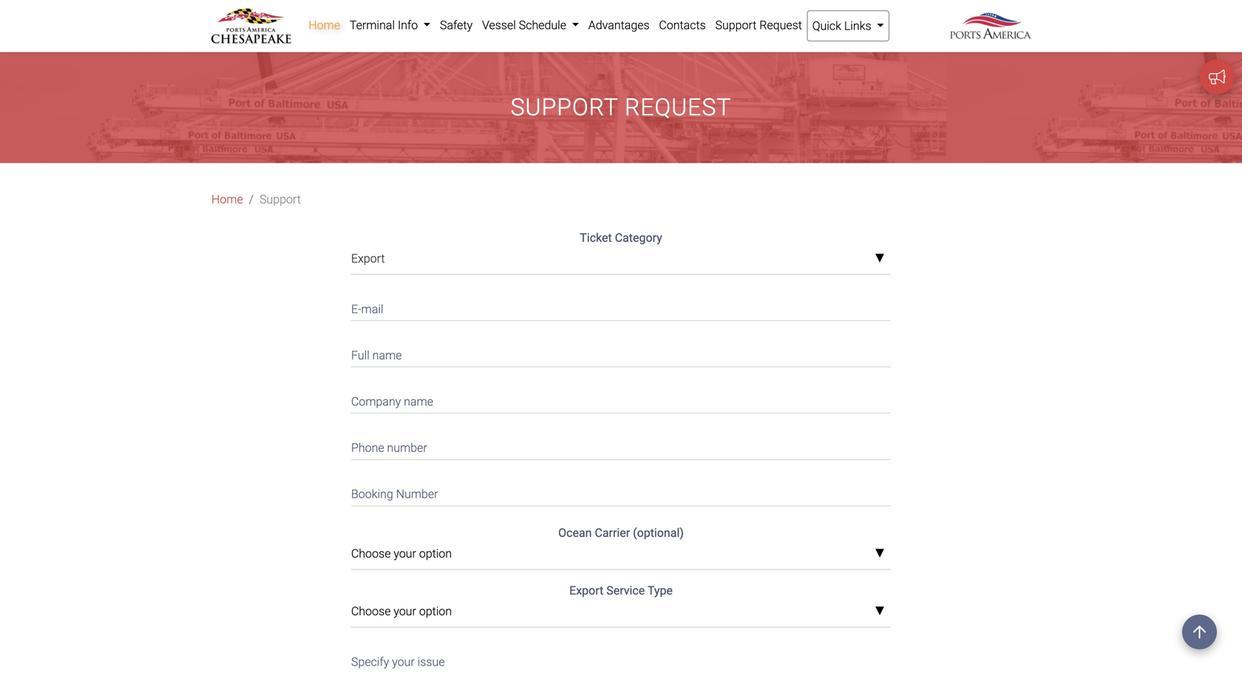 Task type: describe. For each thing, give the bounding box(es) containing it.
info
[[398, 18, 418, 32]]

links
[[845, 19, 872, 33]]

2 ▼ from the top
[[875, 605, 885, 618]]

1 horizontal spatial request
[[760, 18, 803, 32]]

name for company name
[[404, 395, 434, 409]]

ocean carrier (optional)
[[559, 526, 684, 540]]

0 vertical spatial home
[[309, 18, 340, 32]]

0 horizontal spatial home link
[[212, 190, 243, 208]]

2 vertical spatial your
[[392, 655, 415, 669]]

e-
[[351, 302, 362, 316]]

Booking Number text field
[[351, 478, 891, 506]]

advantages
[[589, 18, 650, 32]]

schedule
[[519, 18, 567, 32]]

safety
[[440, 18, 473, 32]]

quick links link
[[807, 10, 890, 41]]

2 choose your option from the top
[[351, 604, 452, 618]]

vessel schedule
[[482, 18, 570, 32]]

terminal info
[[350, 18, 421, 32]]

1 vertical spatial your
[[394, 604, 416, 618]]

quick links
[[813, 19, 875, 33]]

number
[[396, 487, 438, 501]]

advantages link
[[584, 10, 655, 40]]

1 ▼ from the top
[[875, 548, 885, 560]]

contacts
[[659, 18, 706, 32]]

full name
[[351, 348, 402, 362]]

phone
[[351, 441, 384, 455]]

1 vertical spatial support
[[511, 93, 619, 121]]

Phone number text field
[[351, 431, 891, 460]]

1 choose from the top
[[351, 547, 391, 561]]

quick
[[813, 19, 842, 33]]

contacts link
[[655, 10, 711, 40]]

(optional)
[[633, 526, 684, 540]]

Specify your issue text field
[[351, 645, 891, 690]]

ticket
[[580, 231, 612, 245]]

1 vertical spatial support request
[[511, 93, 732, 121]]

1 choose your option from the top
[[351, 547, 452, 561]]

booking number
[[351, 487, 438, 501]]

1 vertical spatial home
[[212, 192, 243, 206]]

Company name text field
[[351, 385, 891, 414]]

safety link
[[435, 10, 478, 40]]

terminal
[[350, 18, 395, 32]]

support request link
[[711, 10, 807, 40]]

booking
[[351, 487, 393, 501]]

number
[[387, 441, 427, 455]]

0 vertical spatial support request
[[716, 18, 803, 32]]



Task type: locate. For each thing, give the bounding box(es) containing it.
ocean
[[559, 526, 592, 540]]

issue
[[418, 655, 445, 669]]

home link
[[304, 10, 345, 40], [212, 190, 243, 208]]

export up e-mail
[[351, 251, 385, 265]]

▼
[[875, 548, 885, 560], [875, 605, 885, 618]]

name for full name
[[373, 348, 402, 362]]

1 horizontal spatial support
[[511, 93, 619, 121]]

terminal info link
[[345, 10, 435, 40]]

choose your option
[[351, 547, 452, 561], [351, 604, 452, 618]]

0 horizontal spatial home
[[212, 192, 243, 206]]

option
[[419, 547, 452, 561], [419, 604, 452, 618]]

2 horizontal spatial support
[[716, 18, 757, 32]]

company name
[[351, 395, 434, 409]]

ticket category export
[[351, 231, 663, 265]]

name
[[373, 348, 402, 362], [404, 395, 434, 409]]

name right company
[[404, 395, 434, 409]]

export service type
[[570, 584, 673, 598]]

service
[[607, 584, 645, 598]]

export
[[351, 251, 385, 265], [570, 584, 604, 598]]

0 vertical spatial ▼
[[875, 548, 885, 560]]

choose up the specify
[[351, 604, 391, 618]]

1 horizontal spatial home
[[309, 18, 340, 32]]

2 vertical spatial support
[[260, 192, 301, 206]]

0 horizontal spatial name
[[373, 348, 402, 362]]

home
[[309, 18, 340, 32], [212, 192, 243, 206]]

specify
[[351, 655, 389, 669]]

1 vertical spatial export
[[570, 584, 604, 598]]

option down number
[[419, 547, 452, 561]]

full
[[351, 348, 370, 362]]

1 vertical spatial option
[[419, 604, 452, 618]]

0 vertical spatial choose your option
[[351, 547, 452, 561]]

e-mail
[[351, 302, 384, 316]]

choose your option up specify your issue
[[351, 604, 452, 618]]

option up issue
[[419, 604, 452, 618]]

support request
[[716, 18, 803, 32], [511, 93, 732, 121]]

type
[[648, 584, 673, 598]]

1 vertical spatial home link
[[212, 190, 243, 208]]

go to top image
[[1183, 615, 1218, 650]]

your left issue
[[392, 655, 415, 669]]

choose your option down booking number at the left bottom of the page
[[351, 547, 452, 561]]

your up specify your issue
[[394, 604, 416, 618]]

1 vertical spatial name
[[404, 395, 434, 409]]

1 vertical spatial request
[[625, 93, 732, 121]]

0 vertical spatial support
[[716, 18, 757, 32]]

0 vertical spatial home link
[[304, 10, 345, 40]]

company
[[351, 395, 401, 409]]

category
[[615, 231, 663, 245]]

0 horizontal spatial export
[[351, 251, 385, 265]]

E-mail email field
[[351, 293, 891, 321]]

0 horizontal spatial request
[[625, 93, 732, 121]]

0 vertical spatial export
[[351, 251, 385, 265]]

export left service
[[570, 584, 604, 598]]

request
[[760, 18, 803, 32], [625, 93, 732, 121]]

0 horizontal spatial support
[[260, 192, 301, 206]]

0 vertical spatial your
[[394, 547, 416, 561]]

vessel
[[482, 18, 516, 32]]

your down booking number at the left bottom of the page
[[394, 547, 416, 561]]

mail
[[362, 302, 384, 316]]

1 vertical spatial choose
[[351, 604, 391, 618]]

1 vertical spatial choose your option
[[351, 604, 452, 618]]

your
[[394, 547, 416, 561], [394, 604, 416, 618], [392, 655, 415, 669]]

1 vertical spatial ▼
[[875, 605, 885, 618]]

0 vertical spatial option
[[419, 547, 452, 561]]

choose down booking
[[351, 547, 391, 561]]

Full name text field
[[351, 339, 891, 367]]

choose
[[351, 547, 391, 561], [351, 604, 391, 618]]

1 horizontal spatial name
[[404, 395, 434, 409]]

2 option from the top
[[419, 604, 452, 618]]

carrier
[[595, 526, 630, 540]]

0 vertical spatial request
[[760, 18, 803, 32]]

phone number
[[351, 441, 427, 455]]

0 vertical spatial name
[[373, 348, 402, 362]]

name right full
[[373, 348, 402, 362]]

support
[[716, 18, 757, 32], [511, 93, 619, 121], [260, 192, 301, 206]]

1 horizontal spatial home link
[[304, 10, 345, 40]]

0 vertical spatial choose
[[351, 547, 391, 561]]

1 option from the top
[[419, 547, 452, 561]]

1 horizontal spatial export
[[570, 584, 604, 598]]

2 choose from the top
[[351, 604, 391, 618]]

export inside ticket category export
[[351, 251, 385, 265]]

vessel schedule link
[[478, 10, 584, 40]]

specify your issue
[[351, 655, 445, 669]]



Task type: vqa. For each thing, say whether or not it's contained in the screenshot.
E-mail
yes



